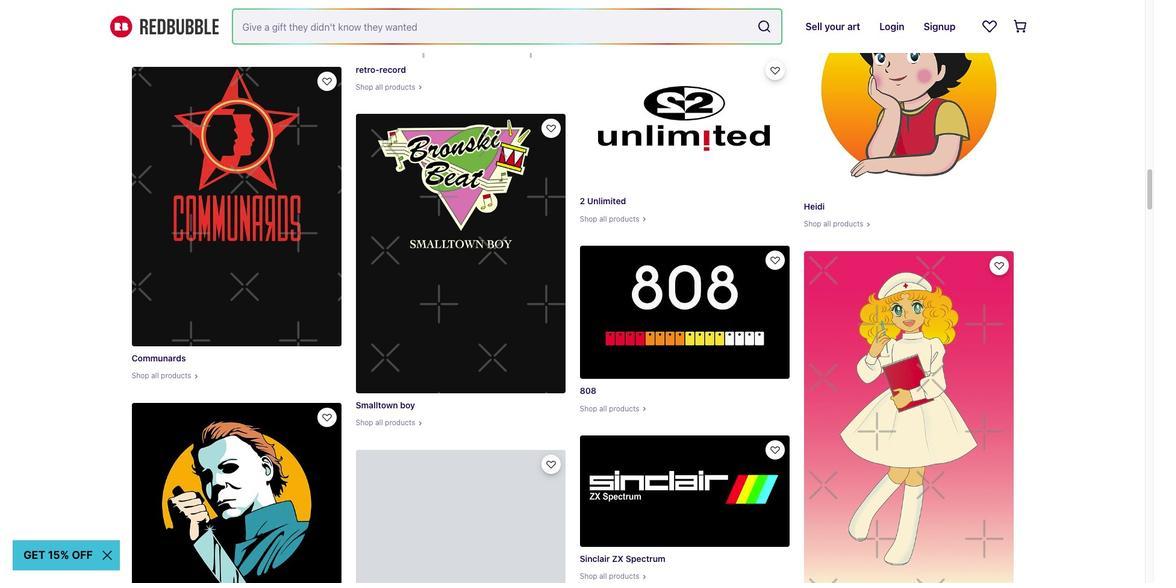 Task type: locate. For each thing, give the bounding box(es) containing it.
shop all products down smalltown boy
[[356, 419, 416, 428]]

all for heidi
[[824, 220, 832, 229]]

spectrum
[[626, 554, 666, 564]]

products for smalltown boy
[[385, 419, 416, 428]]

all
[[151, 35, 159, 44], [375, 82, 383, 91], [600, 214, 607, 223], [824, 220, 832, 229], [151, 372, 159, 381], [600, 404, 607, 413], [375, 419, 383, 428], [600, 572, 607, 581]]

products
[[161, 35, 191, 44], [385, 82, 416, 91], [609, 214, 640, 223], [834, 220, 864, 229], [161, 372, 191, 381], [609, 404, 640, 413], [385, 419, 416, 428], [609, 572, 640, 581]]

shop down sinclair
[[580, 572, 598, 581]]

shop for sinclair zx spectrum
[[580, 572, 598, 581]]

shop down 808
[[580, 404, 598, 413]]

shop down 2
[[580, 214, 598, 223]]

shop for smalltown boy
[[356, 419, 373, 428]]

shop all products for sinclair zx spectrum
[[580, 572, 640, 581]]

shop all products down the communards
[[132, 372, 191, 381]]

shop down 'heidi'
[[804, 220, 822, 229]]

808
[[580, 386, 597, 396]]

shop down stopwar
[[132, 35, 149, 44]]

None field
[[233, 10, 782, 43]]

unlimited
[[587, 196, 626, 206]]

all for communards
[[151, 372, 159, 381]]

shop all products down stopwar
[[132, 35, 191, 44]]

shop down smalltown at bottom
[[356, 419, 373, 428]]

only you
[[580, 6, 614, 17]]

products for sinclair zx spectrum
[[609, 572, 640, 581]]

2
[[580, 196, 585, 206]]

only you link
[[580, 0, 790, 42]]

products for 808
[[609, 404, 640, 413]]

shop for 808
[[580, 404, 598, 413]]

shop for communards
[[132, 372, 149, 381]]

shop all products for stopwar
[[132, 35, 191, 44]]

shop for stopwar
[[132, 35, 149, 44]]

shop all products down 'heidi'
[[804, 220, 864, 229]]

shop for 2 unlimited
[[580, 214, 598, 223]]

products for heidi
[[834, 220, 864, 229]]

shop all products down unlimited
[[580, 214, 640, 223]]

shop all products
[[132, 35, 191, 44], [356, 82, 416, 91], [580, 214, 640, 223], [804, 220, 864, 229], [132, 372, 191, 381], [580, 404, 640, 413], [356, 419, 416, 428], [580, 572, 640, 581]]

shop down retro-
[[356, 82, 373, 91]]

shop all products down "retro-record"
[[356, 82, 416, 91]]

only
[[580, 6, 597, 17]]

shop
[[132, 35, 149, 44], [356, 82, 373, 91], [580, 214, 598, 223], [804, 220, 822, 229], [132, 372, 149, 381], [580, 404, 598, 413], [356, 419, 373, 428], [580, 572, 598, 581]]

shop down the communards
[[132, 372, 149, 381]]

shop all products down 808
[[580, 404, 640, 413]]

shop all products down the "zx" in the right bottom of the page
[[580, 572, 640, 581]]

all for 808
[[600, 404, 607, 413]]



Task type: describe. For each thing, give the bounding box(es) containing it.
all for smalltown boy
[[375, 419, 383, 428]]

communards
[[132, 353, 186, 364]]

products for stopwar
[[161, 35, 191, 44]]

smalltown
[[356, 400, 398, 411]]

2 unlimited
[[580, 196, 626, 206]]

shop all products for retro-record
[[356, 82, 416, 91]]

products for retro-record
[[385, 82, 416, 91]]

shop all products for smalltown boy
[[356, 419, 416, 428]]

boy
[[400, 400, 415, 411]]

shop all products for 2 unlimited
[[580, 214, 640, 223]]

shop all products for communards
[[132, 372, 191, 381]]

Search term search field
[[233, 10, 753, 43]]

you
[[599, 6, 614, 17]]

shop for heidi
[[804, 220, 822, 229]]

all for 2 unlimited
[[600, 214, 607, 223]]

stopwar
[[132, 17, 164, 27]]

retro-
[[356, 64, 380, 74]]

redbubble logo image
[[110, 16, 218, 38]]

sinclair
[[580, 554, 610, 564]]

retro-record
[[356, 64, 406, 74]]

sinclair zx spectrum
[[580, 554, 666, 564]]

smalltown boy
[[356, 400, 415, 411]]

all for stopwar
[[151, 35, 159, 44]]

heidi
[[804, 201, 825, 212]]

products for communards
[[161, 372, 191, 381]]

shop all products for heidi
[[804, 220, 864, 229]]

all for retro-record
[[375, 82, 383, 91]]

record
[[380, 64, 406, 74]]

shop for retro-record
[[356, 82, 373, 91]]

all for sinclair zx spectrum
[[600, 572, 607, 581]]

shop all products for 808
[[580, 404, 640, 413]]

zx
[[612, 554, 624, 564]]

products for 2 unlimited
[[609, 214, 640, 223]]



Task type: vqa. For each thing, say whether or not it's contained in the screenshot.
"you" in the right of the page
yes



